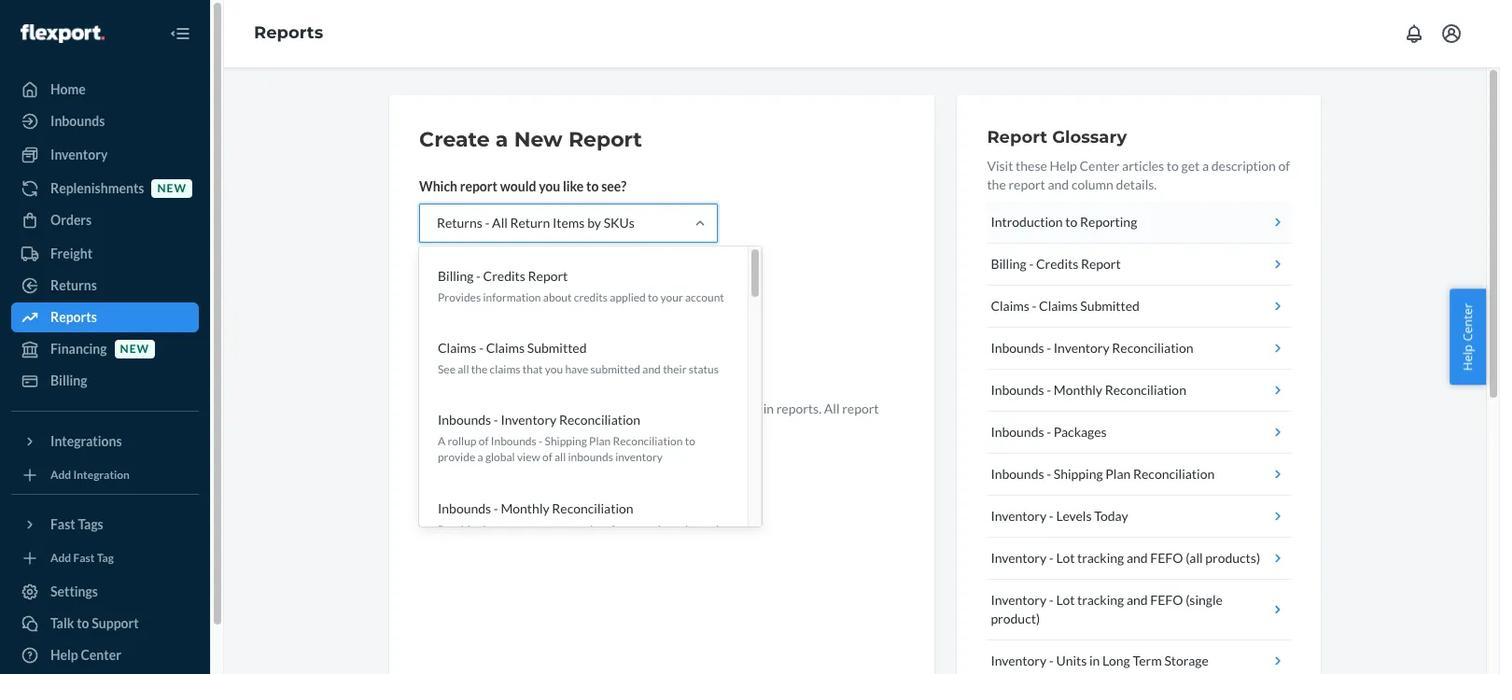 Task type: describe. For each thing, give the bounding box(es) containing it.
billing - credits report button
[[987, 244, 1292, 286]]

add integration
[[50, 468, 130, 482]]

skus
[[604, 215, 635, 231]]

inventory up inbounds - monthly reconciliation
[[1054, 340, 1110, 356]]

product)
[[991, 611, 1040, 627]]

add for add fast tag
[[50, 551, 71, 565]]

1 vertical spatial reports link
[[11, 303, 199, 332]]

1 vertical spatial reports
[[50, 309, 97, 325]]

credits for billing - credits report
[[1037, 256, 1079, 272]]

return
[[510, 215, 550, 231]]

talk to support button
[[11, 609, 199, 639]]

to left 2
[[501, 401, 514, 417]]

billing for billing - credits report
[[991, 256, 1027, 272]]

and inside button
[[1127, 550, 1148, 566]]

report inside button
[[478, 358, 516, 374]]

2 vertical spatial center
[[81, 647, 121, 663]]

- for inventory - levels today
[[1050, 508, 1054, 524]]

inbounds link
[[11, 106, 199, 136]]

range
[[450, 266, 484, 282]]

introduction to reporting button
[[987, 202, 1292, 244]]

inbounds for inbounds - packages
[[991, 424, 1045, 440]]

for inside it may take up to 2 hours for new information to be reflected in reports. all report time fields are in universal time (utc).
[[561, 401, 578, 417]]

inbounds for inbounds - monthly reconciliation provides inventory movement data for any selected month
[[438, 500, 491, 516]]

glossary
[[1053, 127, 1127, 148]]

add fast tag link
[[11, 547, 199, 570]]

to up claims - claims submitted see all the claims that you have submitted and their status
[[563, 300, 575, 316]]

returns link
[[11, 271, 199, 301]]

0 vertical spatial reports
[[254, 23, 323, 43]]

provides for billing
[[438, 290, 481, 304]]

- for inbounds - monthly reconciliation
[[1047, 382, 1052, 398]]

report for create a new report
[[569, 127, 642, 152]]

it
[[419, 401, 428, 417]]

submitted
[[591, 362, 641, 376]]

report inside it may take up to 2 hours for new information to be reflected in reports. all report time fields are in universal time (utc).
[[843, 401, 879, 417]]

have
[[565, 362, 589, 376]]

fast inside add fast tag link
[[73, 551, 95, 565]]

inbounds - inventory reconciliation a rollup of inbounds - shipping plan reconciliation to provide a global view of all inbounds inventory
[[438, 412, 696, 465]]

inventory - units in long term storage
[[991, 653, 1209, 669]]

fefo for (single
[[1151, 592, 1184, 608]]

introduction
[[991, 214, 1063, 230]]

claims - claims submitted button
[[987, 286, 1292, 328]]

claims - claims submitted
[[991, 298, 1140, 314]]

be
[[692, 401, 707, 417]]

- for billing - credits report
[[1030, 256, 1034, 272]]

inventory - lot tracking and fefo (single product) button
[[987, 580, 1292, 641]]

inbounds - inventory reconciliation button
[[987, 328, 1292, 370]]

inventory for inventory - lot tracking and fefo (single product)
[[991, 592, 1047, 608]]

time
[[419, 419, 445, 435]]

lot for inventory - lot tracking and fefo (single product)
[[1057, 592, 1075, 608]]

new for financing
[[120, 342, 149, 356]]

billing for billing
[[50, 373, 87, 388]]

you inside claims - claims submitted see all the claims that you have submitted and their status
[[545, 362, 563, 376]]

inventory - lot tracking and fefo (all products)
[[991, 550, 1261, 566]]

it may take up to 2 hours for new information to be reflected in reports. all report time fields are in universal time (utc).
[[419, 401, 879, 435]]

tracking for (all
[[1078, 550, 1125, 566]]

and inside claims - claims submitted see all the claims that you have submitted and their status
[[643, 362, 661, 376]]

any
[[628, 523, 645, 537]]

reconciliation for inbounds - inventory reconciliation
[[1112, 340, 1194, 356]]

new inside it may take up to 2 hours for new information to be reflected in reports. all report time fields are in universal time (utc).
[[581, 401, 605, 417]]

flexport logo image
[[21, 24, 104, 43]]

inventory inside inbounds - monthly reconciliation provides inventory movement data for any selected month
[[483, 523, 530, 537]]

fields
[[448, 419, 478, 435]]

talk to support
[[50, 615, 139, 631]]

which
[[419, 178, 458, 194]]

a inside visit these help center articles to get a description of the report and column details.
[[1203, 158, 1209, 174]]

- for inventory - lot tracking and fefo (single product)
[[1050, 592, 1054, 608]]

support
[[92, 615, 139, 631]]

information inside billing - credits report provides information about credits applied to your account
[[483, 290, 541, 304]]

introduction to reporting
[[991, 214, 1138, 230]]

like
[[563, 178, 584, 194]]

(all
[[1186, 550, 1203, 566]]

help center inside help center link
[[50, 647, 121, 663]]

description
[[1212, 158, 1276, 174]]

talk
[[50, 615, 74, 631]]

1 horizontal spatial a
[[496, 127, 508, 152]]

units
[[1057, 653, 1087, 669]]

levels
[[1057, 508, 1092, 524]]

settings link
[[11, 577, 199, 607]]

reconciliation for inbounds - monthly reconciliation provides inventory movement data for any selected month
[[552, 500, 634, 516]]

financing
[[50, 341, 107, 357]]

inventory inside inbounds - inventory reconciliation a rollup of inbounds - shipping plan reconciliation to provide a global view of all inbounds inventory
[[501, 412, 557, 428]]

create report button
[[419, 347, 532, 385]]

to inside inbounds - inventory reconciliation a rollup of inbounds - shipping plan reconciliation to provide a global view of all inbounds inventory
[[685, 435, 696, 449]]

inventory for inventory - lot tracking and fefo (all products)
[[991, 550, 1047, 566]]

time
[[572, 419, 601, 435]]

applied
[[610, 290, 646, 304]]

to left be
[[678, 401, 690, 417]]

help center button
[[1451, 289, 1487, 385]]

inbounds - packages button
[[987, 412, 1292, 454]]

- for billing - credits report provides information about credits applied to your account
[[476, 268, 481, 284]]

fast inside fast tags dropdown button
[[50, 516, 75, 532]]

plan inside inbounds - inventory reconciliation a rollup of inbounds - shipping plan reconciliation to provide a global view of all inbounds inventory
[[589, 435, 611, 449]]

2
[[516, 401, 524, 417]]

credits for billing - credits report provides information about credits applied to your account
[[483, 268, 526, 284]]

- up view
[[539, 435, 543, 449]]

settings
[[50, 584, 98, 600]]

hours
[[526, 401, 559, 417]]

would
[[500, 178, 536, 194]]

replenishments
[[50, 180, 144, 196]]

data
[[587, 523, 609, 537]]

inbounds for inbounds - shipping plan reconciliation
[[991, 466, 1045, 482]]

inbounds up the global
[[491, 435, 537, 449]]

report glossary
[[987, 127, 1127, 148]]

- for returns - all return items by skus
[[485, 215, 490, 231]]

rollup
[[448, 435, 477, 449]]

inventory - levels today button
[[987, 496, 1292, 538]]

date range
[[419, 266, 484, 282]]

0 horizontal spatial in
[[502, 419, 513, 435]]

home
[[50, 81, 86, 97]]

inventory - levels today
[[991, 508, 1129, 524]]

inbounds for inbounds - monthly reconciliation
[[991, 382, 1045, 398]]

create for create report
[[435, 358, 476, 374]]

billing link
[[11, 366, 199, 396]]

status
[[689, 362, 719, 376]]

submitted for claims - claims submitted see all the claims that you have submitted and their status
[[527, 340, 587, 356]]

integration
[[73, 468, 130, 482]]

inventory inside inbounds - inventory reconciliation a rollup of inbounds - shipping plan reconciliation to provide a global view of all inbounds inventory
[[616, 451, 663, 465]]

inventory for inventory - levels today
[[991, 508, 1047, 524]]

inbounds
[[568, 451, 613, 465]]

inventory for inventory - units in long term storage
[[991, 653, 1047, 669]]

inventory - units in long term storage button
[[987, 641, 1292, 674]]

lot for inventory - lot tracking and fefo (all products)
[[1057, 550, 1075, 566]]

help inside button
[[1460, 345, 1477, 371]]

2 vertical spatial help
[[50, 647, 78, 663]]

report left would
[[460, 178, 498, 194]]

and inside inventory - lot tracking and fefo (single product)
[[1127, 592, 1148, 608]]

report for billing - credits report
[[1081, 256, 1121, 272]]

fast tags button
[[11, 510, 199, 540]]

to inside visit these help center articles to get a description of the report and column details.
[[1167, 158, 1179, 174]]

claims - claims submitted see all the claims that you have submitted and their status
[[438, 340, 719, 376]]

report inside visit these help center articles to get a description of the report and column details.
[[1009, 176, 1046, 192]]

- for claims - claims submitted see all the claims that you have submitted and their status
[[479, 340, 484, 356]]

provide
[[438, 451, 476, 465]]

today
[[1095, 508, 1129, 524]]

1 horizontal spatial of
[[543, 451, 553, 465]]

articles
[[1123, 158, 1165, 174]]

credits
[[574, 290, 608, 304]]

inbounds - shipping plan reconciliation
[[991, 466, 1215, 482]]

universal
[[515, 419, 570, 435]]

see?
[[602, 178, 627, 194]]

to inside 'button'
[[77, 615, 89, 631]]

freight
[[50, 246, 93, 261]]

items
[[553, 215, 585, 231]]

global
[[486, 451, 515, 465]]

monthly for inbounds - monthly reconciliation provides inventory movement data for any selected month
[[501, 500, 550, 516]]

inventory for inventory
[[50, 147, 108, 162]]

date
[[419, 266, 448, 282]]

create report
[[435, 358, 516, 374]]

the inside claims - claims submitted see all the claims that you have submitted and their status
[[471, 362, 488, 376]]

add fast tag
[[50, 551, 114, 565]]



Task type: locate. For each thing, give the bounding box(es) containing it.
1 vertical spatial in
[[502, 419, 513, 435]]

help center link
[[11, 641, 199, 671]]

0 vertical spatial inventory
[[616, 451, 663, 465]]

2 vertical spatial of
[[543, 451, 553, 465]]

account
[[685, 290, 725, 304]]

- for inbounds - shipping plan reconciliation
[[1047, 466, 1052, 482]]

0 horizontal spatial billing
[[50, 373, 87, 388]]

and down inventory - lot tracking and fefo (all products) button
[[1127, 592, 1148, 608]]

0 horizontal spatial of
[[479, 435, 489, 449]]

1 vertical spatial shipping
[[1054, 466, 1103, 482]]

tags
[[78, 516, 103, 532]]

fast left tag
[[73, 551, 95, 565]]

the down visit
[[987, 176, 1006, 192]]

to left the get
[[1167, 158, 1179, 174]]

claims
[[490, 362, 521, 376]]

1 vertical spatial help center
[[50, 647, 121, 663]]

- for inventory - units in long term storage
[[1050, 653, 1054, 669]]

report up 'about'
[[528, 268, 568, 284]]

to right like
[[587, 178, 599, 194]]

for left any at the left of the page
[[611, 523, 626, 537]]

billing inside billing - credits report provides information about credits applied to your account
[[438, 268, 474, 284]]

1 vertical spatial fefo
[[1151, 592, 1184, 608]]

all
[[492, 215, 508, 231], [824, 401, 840, 417]]

- down "claims - claims submitted"
[[1047, 340, 1052, 356]]

0 vertical spatial lot
[[1057, 550, 1075, 566]]

tracking down inventory - lot tracking and fefo (all products)
[[1078, 592, 1125, 608]]

- for claims - claims submitted
[[1032, 298, 1037, 314]]

term
[[1133, 653, 1162, 669]]

- up create report
[[479, 340, 484, 356]]

lot inside button
[[1057, 550, 1075, 566]]

- inside inbounds - monthly reconciliation provides inventory movement data for any selected month
[[494, 500, 498, 516]]

0 horizontal spatial help center
[[50, 647, 121, 663]]

0 vertical spatial add
[[50, 468, 71, 482]]

reconciliation for inbounds - monthly reconciliation
[[1105, 382, 1187, 398]]

inbounds - monthly reconciliation button
[[987, 370, 1292, 412]]

submitted up have
[[527, 340, 587, 356]]

report down reporting
[[1081, 256, 1121, 272]]

inbounds down "home"
[[50, 113, 105, 129]]

inbounds up 'inbounds - packages'
[[991, 382, 1045, 398]]

details.
[[1116, 176, 1157, 192]]

create
[[419, 127, 490, 152], [435, 358, 476, 374]]

0 vertical spatial center
[[1080, 158, 1120, 174]]

plan up the inbounds
[[589, 435, 611, 449]]

inventory down inventory - levels today
[[991, 550, 1047, 566]]

new up time
[[581, 401, 605, 417]]

0 vertical spatial tracking
[[1078, 550, 1125, 566]]

1 horizontal spatial all
[[555, 451, 566, 465]]

0 horizontal spatial for
[[561, 401, 578, 417]]

1 vertical spatial information
[[608, 401, 675, 417]]

billing for billing - credits report provides information about credits applied to your account
[[438, 268, 474, 284]]

these
[[1016, 158, 1048, 174]]

report right reports.
[[843, 401, 879, 417]]

2 add from the top
[[50, 551, 71, 565]]

credits inside "button"
[[1037, 256, 1079, 272]]

in inside inventory - units in long term storage button
[[1090, 653, 1100, 669]]

monthly
[[1054, 382, 1103, 398], [501, 500, 550, 516]]

2 fefo from the top
[[1151, 592, 1184, 608]]

to inside button
[[1066, 214, 1078, 230]]

information inside it may take up to 2 hours for new information to be reflected in reports. all report time fields are in universal time (utc).
[[608, 401, 675, 417]]

1 horizontal spatial billing
[[438, 268, 474, 284]]

inventory down product)
[[991, 653, 1047, 669]]

all left the inbounds
[[555, 451, 566, 465]]

their
[[663, 362, 687, 376]]

fefo inside button
[[1151, 550, 1184, 566]]

in left reports.
[[764, 401, 774, 417]]

1 horizontal spatial help
[[1050, 158, 1077, 174]]

inbounds down provide
[[438, 500, 491, 516]]

- for inbounds - packages
[[1047, 424, 1052, 440]]

10/18/2023
[[594, 301, 665, 317]]

1 horizontal spatial reports
[[254, 23, 323, 43]]

1 vertical spatial returns
[[50, 277, 97, 293]]

fast
[[50, 516, 75, 532], [73, 551, 95, 565]]

2 vertical spatial in
[[1090, 653, 1100, 669]]

- inside button
[[1050, 550, 1054, 566]]

to left reporting
[[1066, 214, 1078, 230]]

2 horizontal spatial help
[[1460, 345, 1477, 371]]

submitted
[[1081, 298, 1140, 314], [527, 340, 587, 356]]

new
[[157, 182, 187, 196], [120, 342, 149, 356], [581, 401, 605, 417]]

1 add from the top
[[50, 468, 71, 482]]

movement
[[533, 523, 585, 537]]

all inside it may take up to 2 hours for new information to be reflected in reports. all report time fields are in universal time (utc).
[[824, 401, 840, 417]]

report down these
[[1009, 176, 1046, 192]]

all inside inbounds - inventory reconciliation a rollup of inbounds - shipping plan reconciliation to provide a global view of all inbounds inventory
[[555, 451, 566, 465]]

to down be
[[685, 435, 696, 449]]

0 horizontal spatial shipping
[[545, 435, 587, 449]]

inbounds inside "link"
[[50, 113, 105, 129]]

about
[[543, 290, 572, 304]]

- left levels
[[1050, 508, 1054, 524]]

0 vertical spatial a
[[496, 127, 508, 152]]

provides down provide
[[438, 523, 481, 537]]

2 horizontal spatial in
[[1090, 653, 1100, 669]]

of right rollup
[[479, 435, 489, 449]]

to inside billing - credits report provides information about credits applied to your account
[[648, 290, 659, 304]]

lot inside inventory - lot tracking and fefo (single product)
[[1057, 592, 1075, 608]]

0 vertical spatial shipping
[[545, 435, 587, 449]]

inventory inside button
[[991, 550, 1047, 566]]

tracking for (single
[[1078, 592, 1125, 608]]

0 vertical spatial submitted
[[1081, 298, 1140, 314]]

inventory link
[[11, 140, 199, 170]]

shipping inside button
[[1054, 466, 1103, 482]]

0 vertical spatial fefo
[[1151, 550, 1184, 566]]

in left long at right bottom
[[1090, 653, 1100, 669]]

reports.
[[777, 401, 822, 417]]

reconciliation for inbounds - inventory reconciliation a rollup of inbounds - shipping plan reconciliation to provide a global view of all inbounds inventory
[[559, 412, 641, 428]]

1 vertical spatial tracking
[[1078, 592, 1125, 608]]

(utc).
[[603, 419, 640, 435]]

1 vertical spatial add
[[50, 551, 71, 565]]

returns
[[437, 215, 483, 231], [50, 277, 97, 293]]

reflected
[[709, 401, 761, 417]]

provides for inbounds
[[438, 523, 481, 537]]

report
[[1009, 176, 1046, 192], [460, 178, 498, 194], [478, 358, 516, 374], [843, 401, 879, 417]]

- left units
[[1050, 653, 1054, 669]]

0 horizontal spatial information
[[483, 290, 541, 304]]

add up settings
[[50, 551, 71, 565]]

submitted for claims - claims submitted
[[1081, 298, 1140, 314]]

1 tracking from the top
[[1078, 550, 1125, 566]]

1 horizontal spatial center
[[1080, 158, 1120, 174]]

and left 'their'
[[643, 362, 661, 376]]

monthly inside inbounds - monthly reconciliation button
[[1054, 382, 1103, 398]]

shipping down packages
[[1054, 466, 1103, 482]]

add for add integration
[[50, 468, 71, 482]]

1 provides from the top
[[438, 290, 481, 304]]

- down billing - credits report
[[1032, 298, 1037, 314]]

shipping inside inbounds - inventory reconciliation a rollup of inbounds - shipping plan reconciliation to provide a global view of all inbounds inventory
[[545, 435, 587, 449]]

billing down financing
[[50, 373, 87, 388]]

new
[[514, 127, 563, 152]]

- inside inventory - lot tracking and fefo (single product)
[[1050, 592, 1054, 608]]

0 vertical spatial information
[[483, 290, 541, 304]]

tracking inside button
[[1078, 550, 1125, 566]]

1 horizontal spatial monthly
[[1054, 382, 1103, 398]]

integrations button
[[11, 427, 199, 457]]

1 vertical spatial lot
[[1057, 592, 1075, 608]]

new for replenishments
[[157, 182, 187, 196]]

- for inbounds - inventory reconciliation a rollup of inbounds - shipping plan reconciliation to provide a global view of all inbounds inventory
[[494, 412, 498, 428]]

provides inside inbounds - monthly reconciliation provides inventory movement data for any selected month
[[438, 523, 481, 537]]

1 vertical spatial monthly
[[501, 500, 550, 516]]

0 vertical spatial all
[[492, 215, 508, 231]]

of
[[1279, 158, 1291, 174], [479, 435, 489, 449], [543, 451, 553, 465]]

2 provides from the top
[[438, 523, 481, 537]]

a right the get
[[1203, 158, 1209, 174]]

2 lot from the top
[[1057, 592, 1075, 608]]

monthly up packages
[[1054, 382, 1103, 398]]

create for create a new report
[[419, 127, 490, 152]]

1 vertical spatial a
[[1203, 158, 1209, 174]]

0 horizontal spatial returns
[[50, 277, 97, 293]]

all right reports.
[[824, 401, 840, 417]]

- down the global
[[494, 500, 498, 516]]

information up (utc). at the left bottom of the page
[[608, 401, 675, 417]]

and inside visit these help center articles to get a description of the report and column details.
[[1048, 176, 1069, 192]]

orders
[[50, 212, 92, 228]]

inbounds left packages
[[991, 424, 1045, 440]]

to left your
[[648, 290, 659, 304]]

close navigation image
[[169, 22, 191, 45]]

1 vertical spatial all
[[824, 401, 840, 417]]

- for inventory - lot tracking and fefo (all products)
[[1050, 550, 1054, 566]]

1 horizontal spatial for
[[611, 523, 626, 537]]

billing up 10/17/2023
[[438, 268, 474, 284]]

0 horizontal spatial all
[[492, 215, 508, 231]]

1 vertical spatial create
[[435, 358, 476, 374]]

tracking down 'today'
[[1078, 550, 1125, 566]]

0 horizontal spatial the
[[471, 362, 488, 376]]

monthly for inbounds - monthly reconciliation
[[1054, 382, 1103, 398]]

inventory down (utc). at the left bottom of the page
[[616, 451, 663, 465]]

1 horizontal spatial reports link
[[254, 23, 323, 43]]

the inside visit these help center articles to get a description of the report and column details.
[[987, 176, 1006, 192]]

0 vertical spatial returns
[[437, 215, 483, 231]]

the left 'claims'
[[471, 362, 488, 376]]

create inside button
[[435, 358, 476, 374]]

column
[[1072, 176, 1114, 192]]

1 vertical spatial you
[[545, 362, 563, 376]]

products)
[[1206, 550, 1261, 566]]

inbounds up rollup
[[438, 412, 491, 428]]

billing down introduction
[[991, 256, 1027, 272]]

fefo left (all
[[1151, 550, 1184, 566]]

1 vertical spatial provides
[[438, 523, 481, 537]]

for inside inbounds - monthly reconciliation provides inventory movement data for any selected month
[[611, 523, 626, 537]]

all
[[458, 362, 469, 376], [555, 451, 566, 465]]

credits inside billing - credits report provides information about credits applied to your account
[[483, 268, 526, 284]]

create up may
[[435, 358, 476, 374]]

0 vertical spatial create
[[419, 127, 490, 152]]

1 horizontal spatial inventory
[[616, 451, 663, 465]]

for up time
[[561, 401, 578, 417]]

provides inside billing - credits report provides information about credits applied to your account
[[438, 290, 481, 304]]

- up inventory - units in long term storage
[[1050, 592, 1054, 608]]

tracking inside inventory - lot tracking and fefo (single product)
[[1078, 592, 1125, 608]]

a left new
[[496, 127, 508, 152]]

- up 'inbounds - packages'
[[1047, 382, 1052, 398]]

- inside "button"
[[1030, 256, 1034, 272]]

0 horizontal spatial all
[[458, 362, 469, 376]]

billing - credits report
[[991, 256, 1121, 272]]

selected
[[647, 523, 688, 537]]

of inside visit these help center articles to get a description of the report and column details.
[[1279, 158, 1291, 174]]

credits up 10/17/2023
[[483, 268, 526, 284]]

shipping up the inbounds
[[545, 435, 587, 449]]

inbounds - packages
[[991, 424, 1107, 440]]

open notifications image
[[1404, 22, 1426, 45]]

1 vertical spatial submitted
[[527, 340, 587, 356]]

orders link
[[11, 205, 199, 235]]

plan inside button
[[1106, 466, 1131, 482]]

- for inbounds - monthly reconciliation provides inventory movement data for any selected month
[[494, 500, 498, 516]]

0 horizontal spatial new
[[120, 342, 149, 356]]

0 vertical spatial help center
[[1460, 303, 1477, 371]]

1 fefo from the top
[[1151, 550, 1184, 566]]

- left the return
[[485, 215, 490, 231]]

0 horizontal spatial a
[[478, 451, 483, 465]]

2 vertical spatial new
[[581, 401, 605, 417]]

returns down which
[[437, 215, 483, 231]]

home link
[[11, 75, 199, 105]]

inventory up view
[[501, 412, 557, 428]]

0 vertical spatial you
[[539, 178, 561, 194]]

center inside button
[[1460, 303, 1477, 341]]

by
[[588, 215, 601, 231]]

report up these
[[987, 127, 1048, 148]]

- inside billing - credits report provides information about credits applied to your account
[[476, 268, 481, 284]]

10/17/2023
[[431, 301, 502, 317]]

report inside billing - credits report provides information about credits applied to your account
[[528, 268, 568, 284]]

you right "that"
[[545, 362, 563, 376]]

2 horizontal spatial new
[[581, 401, 605, 417]]

1 vertical spatial for
[[611, 523, 626, 537]]

which report would you like to see?
[[419, 178, 627, 194]]

inventory - lot tracking and fefo (all products) button
[[987, 538, 1292, 580]]

you left like
[[539, 178, 561, 194]]

inventory
[[616, 451, 663, 465], [483, 523, 530, 537]]

1 horizontal spatial information
[[608, 401, 675, 417]]

0 horizontal spatial monthly
[[501, 500, 550, 516]]

0 vertical spatial all
[[458, 362, 469, 376]]

- left packages
[[1047, 424, 1052, 440]]

billing - credits report provides information about credits applied to your account
[[438, 268, 725, 304]]

and
[[1048, 176, 1069, 192], [643, 362, 661, 376], [1127, 550, 1148, 566], [1127, 592, 1148, 608]]

fast left tags
[[50, 516, 75, 532]]

0 vertical spatial monthly
[[1054, 382, 1103, 398]]

0 horizontal spatial reports link
[[11, 303, 199, 332]]

open account menu image
[[1441, 22, 1463, 45]]

1 vertical spatial fast
[[73, 551, 95, 565]]

1 horizontal spatial all
[[824, 401, 840, 417]]

1 vertical spatial all
[[555, 451, 566, 465]]

inventory left movement
[[483, 523, 530, 537]]

- inside claims - claims submitted see all the claims that you have submitted and their status
[[479, 340, 484, 356]]

0 vertical spatial new
[[157, 182, 187, 196]]

fefo inside inventory - lot tracking and fefo (single product)
[[1151, 592, 1184, 608]]

help center inside help center button
[[1460, 303, 1477, 371]]

0 vertical spatial of
[[1279, 158, 1291, 174]]

information left 'about'
[[483, 290, 541, 304]]

0 vertical spatial the
[[987, 176, 1006, 192]]

a
[[438, 435, 446, 449]]

inventory inside inventory - lot tracking and fefo (single product)
[[991, 592, 1047, 608]]

all right see
[[458, 362, 469, 376]]

2 horizontal spatial of
[[1279, 158, 1291, 174]]

0 horizontal spatial help
[[50, 647, 78, 663]]

reporting
[[1081, 214, 1138, 230]]

lot down inventory - levels today
[[1057, 550, 1075, 566]]

inbounds down "claims - claims submitted"
[[991, 340, 1045, 356]]

fast tags
[[50, 516, 103, 532]]

inbounds
[[50, 113, 105, 129], [991, 340, 1045, 356], [991, 382, 1045, 398], [438, 412, 491, 428], [991, 424, 1045, 440], [491, 435, 537, 449], [991, 466, 1045, 482], [438, 500, 491, 516]]

tracking
[[1078, 550, 1125, 566], [1078, 592, 1125, 608]]

inbounds down 'inbounds - packages'
[[991, 466, 1045, 482]]

plan
[[589, 435, 611, 449], [1106, 466, 1131, 482]]

- down inventory - levels today
[[1050, 550, 1054, 566]]

freight link
[[11, 239, 199, 269]]

view
[[517, 451, 540, 465]]

1 horizontal spatial submitted
[[1081, 298, 1140, 314]]

2 vertical spatial a
[[478, 451, 483, 465]]

inventory left levels
[[991, 508, 1047, 524]]

1 vertical spatial the
[[471, 362, 488, 376]]

report for billing - credits report provides information about credits applied to your account
[[528, 268, 568, 284]]

submitted inside claims - claims submitted see all the claims that you have submitted and their status
[[527, 340, 587, 356]]

integrations
[[50, 433, 122, 449]]

- up 10/17/2023
[[476, 268, 481, 284]]

report up see?
[[569, 127, 642, 152]]

submitted inside button
[[1081, 298, 1140, 314]]

- left 2
[[494, 412, 498, 428]]

and left column
[[1048, 176, 1069, 192]]

inbounds - monthly reconciliation
[[991, 382, 1187, 398]]

1 horizontal spatial new
[[157, 182, 187, 196]]

of right view
[[543, 451, 553, 465]]

billing inside "button"
[[991, 256, 1027, 272]]

0 vertical spatial in
[[764, 401, 774, 417]]

0 horizontal spatial submitted
[[527, 340, 587, 356]]

center inside visit these help center articles to get a description of the report and column details.
[[1080, 158, 1120, 174]]

2 tracking from the top
[[1078, 592, 1125, 608]]

1 horizontal spatial in
[[764, 401, 774, 417]]

1 horizontal spatial help center
[[1460, 303, 1477, 371]]

- down 'inbounds - packages'
[[1047, 466, 1052, 482]]

create up which
[[419, 127, 490, 152]]

- for inbounds - inventory reconciliation
[[1047, 340, 1052, 356]]

are
[[481, 419, 500, 435]]

(single
[[1186, 592, 1223, 608]]

1 lot from the top
[[1057, 550, 1075, 566]]

returns down freight at the top of page
[[50, 277, 97, 293]]

inventory up replenishments
[[50, 147, 108, 162]]

inbounds for inbounds - inventory reconciliation
[[991, 340, 1045, 356]]

returns for returns
[[50, 277, 97, 293]]

inventory
[[50, 147, 108, 162], [1054, 340, 1110, 356], [501, 412, 557, 428], [991, 508, 1047, 524], [991, 550, 1047, 566], [991, 592, 1047, 608], [991, 653, 1047, 669]]

- down introduction
[[1030, 256, 1034, 272]]

0 vertical spatial reports link
[[254, 23, 323, 43]]

new up orders link
[[157, 182, 187, 196]]

plan up 'today'
[[1106, 466, 1131, 482]]

2 horizontal spatial billing
[[991, 256, 1027, 272]]

add
[[50, 468, 71, 482], [50, 551, 71, 565]]

1 vertical spatial plan
[[1106, 466, 1131, 482]]

reconciliation inside inbounds - monthly reconciliation provides inventory movement data for any selected month
[[552, 500, 634, 516]]

1 vertical spatial of
[[479, 435, 489, 449]]

help inside visit these help center articles to get a description of the report and column details.
[[1050, 158, 1077, 174]]

0 vertical spatial help
[[1050, 158, 1077, 174]]

0 horizontal spatial plan
[[589, 435, 611, 449]]

visit these help center articles to get a description of the report and column details.
[[987, 158, 1291, 192]]

all left the return
[[492, 215, 508, 231]]

1 vertical spatial help
[[1460, 345, 1477, 371]]

provides
[[438, 290, 481, 304], [438, 523, 481, 537]]

inbounds for inbounds
[[50, 113, 105, 129]]

add left integration
[[50, 468, 71, 482]]

0 vertical spatial fast
[[50, 516, 75, 532]]

billing inside 'link'
[[50, 373, 87, 388]]

0 horizontal spatial reports
[[50, 309, 97, 325]]

you
[[539, 178, 561, 194], [545, 362, 563, 376]]

to right talk
[[77, 615, 89, 631]]

lot
[[1057, 550, 1075, 566], [1057, 592, 1075, 608]]

2 horizontal spatial center
[[1460, 303, 1477, 341]]

credits down the introduction to reporting
[[1037, 256, 1079, 272]]

inbounds inside inbounds - monthly reconciliation provides inventory movement data for any selected month
[[438, 500, 491, 516]]

provides down range
[[438, 290, 481, 304]]

inventory up product)
[[991, 592, 1047, 608]]

in
[[764, 401, 774, 417], [502, 419, 513, 435], [1090, 653, 1100, 669]]

0 vertical spatial plan
[[589, 435, 611, 449]]

2 horizontal spatial a
[[1203, 158, 1209, 174]]

returns for returns - all return items by skus
[[437, 215, 483, 231]]

1 vertical spatial new
[[120, 342, 149, 356]]

get
[[1182, 158, 1200, 174]]

monthly up movement
[[501, 500, 550, 516]]

monthly inside inbounds - monthly reconciliation provides inventory movement data for any selected month
[[501, 500, 550, 516]]

report inside "button"
[[1081, 256, 1121, 272]]

your
[[661, 290, 683, 304]]

a inside inbounds - inventory reconciliation a rollup of inbounds - shipping plan reconciliation to provide a global view of all inbounds inventory
[[478, 451, 483, 465]]

inbounds for inbounds - inventory reconciliation a rollup of inbounds - shipping plan reconciliation to provide a global view of all inbounds inventory
[[438, 412, 491, 428]]

all inside claims - claims submitted see all the claims that you have submitted and their status
[[458, 362, 469, 376]]

fefo for (all
[[1151, 550, 1184, 566]]

0 vertical spatial for
[[561, 401, 578, 417]]

fefo left (single
[[1151, 592, 1184, 608]]

in right are
[[502, 419, 513, 435]]



Task type: vqa. For each thing, say whether or not it's contained in the screenshot.
the left more
no



